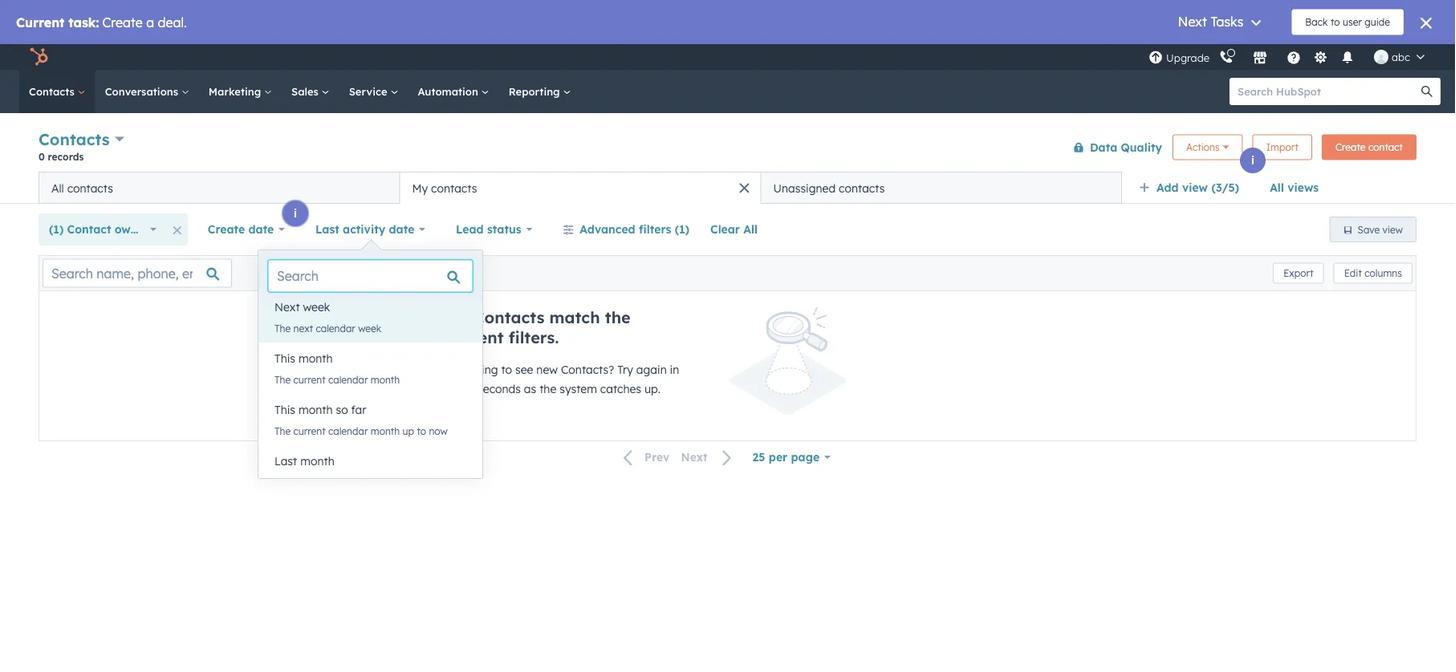 Task type: locate. For each thing, give the bounding box(es) containing it.
contacts right the my
[[431, 181, 477, 195]]

all
[[1270, 181, 1285, 195], [51, 181, 64, 195], [744, 222, 758, 236]]

this month so far the current calendar month up to now
[[275, 403, 448, 437]]

last activity date button
[[305, 214, 436, 246]]

date inside create date popup button
[[249, 222, 274, 236]]

search image
[[1422, 86, 1433, 97]]

1 horizontal spatial view
[[1383, 224, 1404, 236]]

0 horizontal spatial to
[[417, 425, 426, 437]]

0 horizontal spatial the
[[540, 382, 557, 396]]

1 vertical spatial to
[[417, 425, 426, 437]]

2 date from the left
[[389, 222, 415, 236]]

(1) right 'filters' on the top left
[[675, 222, 690, 236]]

the inside no contacts match the current filters.
[[605, 308, 631, 328]]

next for next
[[681, 451, 708, 465]]

month left up at the bottom of the page
[[371, 425, 400, 437]]

all inside all contacts button
[[51, 181, 64, 195]]

calendar down so
[[328, 425, 368, 437]]

2 this from the top
[[275, 403, 296, 417]]

automation link
[[408, 70, 499, 113]]

1 (1) from the left
[[49, 222, 64, 236]]

1 horizontal spatial create
[[1336, 141, 1366, 153]]

all contacts
[[51, 181, 113, 195]]

reporting
[[509, 85, 563, 98]]

quality
[[1121, 140, 1163, 154]]

1 vertical spatial week
[[358, 322, 382, 334]]

0 vertical spatial next
[[275, 300, 300, 314]]

month
[[299, 352, 333, 366], [371, 374, 400, 386], [299, 403, 333, 417], [371, 425, 400, 437], [300, 454, 335, 469], [377, 477, 406, 489]]

current inside this month the current calendar month
[[294, 374, 326, 386]]

calendar right previous
[[335, 477, 374, 489]]

save view
[[1358, 224, 1404, 236]]

2 vertical spatial current
[[294, 425, 326, 437]]

i left the import
[[1252, 153, 1255, 167]]

2 contacts from the left
[[431, 181, 477, 195]]

all right clear at top
[[744, 222, 758, 236]]

try
[[618, 363, 634, 377]]

next inside next week the next calendar week
[[275, 300, 300, 314]]

contacts?
[[561, 363, 615, 377]]

calendar inside the last month the previous calendar month
[[335, 477, 374, 489]]

0 vertical spatial view
[[1183, 181, 1209, 195]]

0 horizontal spatial i button
[[283, 201, 308, 226]]

sales link
[[282, 70, 339, 113]]

so
[[336, 403, 348, 417]]

last month button
[[259, 446, 483, 478]]

0 records
[[39, 151, 84, 163]]

view inside save view button
[[1383, 224, 1404, 236]]

next right prev
[[681, 451, 708, 465]]

2 the from the top
[[275, 374, 291, 386]]

lead status
[[456, 222, 522, 236]]

the left next
[[275, 322, 291, 334]]

catches
[[601, 382, 642, 396]]

the inside this month so far the current calendar month up to now
[[275, 425, 291, 437]]

1 horizontal spatial i button
[[1241, 148, 1266, 173]]

contacts down records
[[67, 181, 113, 195]]

0 horizontal spatial next
[[275, 300, 300, 314]]

current up the last month the previous calendar month
[[294, 425, 326, 437]]

1 vertical spatial next
[[681, 451, 708, 465]]

to left see
[[501, 363, 512, 377]]

next for next week the next calendar week
[[275, 300, 300, 314]]

view right "add"
[[1183, 181, 1209, 195]]

upgrade
[[1167, 51, 1210, 65]]

month down up at the bottom of the page
[[377, 477, 406, 489]]

match
[[550, 308, 600, 328]]

0 vertical spatial to
[[501, 363, 512, 377]]

calendar up so
[[328, 374, 368, 386]]

contacts button
[[39, 128, 125, 151]]

contacts inside popup button
[[39, 129, 110, 149]]

the down next week the next calendar week
[[275, 374, 291, 386]]

contacts
[[29, 85, 78, 98], [39, 129, 110, 149], [474, 308, 545, 328]]

actions button
[[1173, 135, 1244, 160]]

last inside popup button
[[316, 222, 339, 236]]

0 horizontal spatial contacts
[[67, 181, 113, 195]]

my contacts button
[[400, 172, 761, 204]]

the left previous
[[275, 477, 291, 489]]

0 vertical spatial current
[[446, 328, 504, 348]]

status
[[487, 222, 522, 236]]

abc button
[[1365, 44, 1435, 70]]

1 horizontal spatial all
[[744, 222, 758, 236]]

i button right create date
[[283, 201, 308, 226]]

view right save
[[1383, 224, 1404, 236]]

hubspot image
[[29, 47, 48, 67]]

25 per page button
[[742, 442, 842, 474]]

contacts up records
[[39, 129, 110, 149]]

this inside this month the current calendar month
[[275, 352, 296, 366]]

expecting to see new contacts? try again in a few seconds as the system catches up.
[[446, 363, 680, 396]]

0 horizontal spatial date
[[249, 222, 274, 236]]

1 this from the top
[[275, 352, 296, 366]]

per
[[769, 450, 788, 465]]

0 horizontal spatial last
[[275, 454, 297, 469]]

list box
[[259, 291, 483, 497]]

0 horizontal spatial view
[[1183, 181, 1209, 195]]

current
[[446, 328, 504, 348], [294, 374, 326, 386], [294, 425, 326, 437]]

columns
[[1365, 267, 1403, 279]]

the inside the last month the previous calendar month
[[275, 477, 291, 489]]

0 vertical spatial create
[[1336, 141, 1366, 153]]

this month the current calendar month
[[275, 352, 400, 386]]

0 vertical spatial this
[[275, 352, 296, 366]]

last left the activity
[[316, 222, 339, 236]]

contacts right 'unassigned'
[[839, 181, 885, 195]]

i left last activity date popup button
[[294, 206, 297, 220]]

last for last month the previous calendar month
[[275, 454, 297, 469]]

i button left the import
[[1241, 148, 1266, 173]]

all inside all views link
[[1270, 181, 1285, 195]]

1 horizontal spatial next
[[681, 451, 708, 465]]

0 horizontal spatial all
[[51, 181, 64, 195]]

in
[[670, 363, 680, 377]]

1 horizontal spatial (1)
[[675, 222, 690, 236]]

2 horizontal spatial contacts
[[839, 181, 885, 195]]

2 (1) from the left
[[675, 222, 690, 236]]

create for create date
[[208, 222, 245, 236]]

week up this month "button"
[[358, 322, 382, 334]]

this inside this month so far the current calendar month up to now
[[275, 403, 296, 417]]

0 horizontal spatial i
[[294, 206, 297, 220]]

all down 0 records
[[51, 181, 64, 195]]

3 contacts from the left
[[839, 181, 885, 195]]

contacts
[[67, 181, 113, 195], [431, 181, 477, 195], [839, 181, 885, 195]]

all views link
[[1260, 172, 1330, 204]]

2 vertical spatial contacts
[[474, 308, 545, 328]]

to right up at the bottom of the page
[[417, 425, 426, 437]]

1 horizontal spatial the
[[605, 308, 631, 328]]

2 horizontal spatial all
[[1270, 181, 1285, 195]]

create down all contacts button
[[208, 222, 245, 236]]

view for add
[[1183, 181, 1209, 195]]

abc
[[1392, 50, 1411, 63]]

all left views
[[1270, 181, 1285, 195]]

month up previous
[[300, 454, 335, 469]]

service
[[349, 85, 391, 98]]

this left so
[[275, 403, 296, 417]]

menu
[[1148, 44, 1437, 70]]

(1) left contact
[[49, 222, 64, 236]]

0 vertical spatial the
[[605, 308, 631, 328]]

this
[[275, 352, 296, 366], [275, 403, 296, 417]]

1 vertical spatial current
[[294, 374, 326, 386]]

create inside popup button
[[208, 222, 245, 236]]

0 horizontal spatial create
[[208, 222, 245, 236]]

0 horizontal spatial week
[[303, 300, 330, 314]]

all for all views
[[1270, 181, 1285, 195]]

last inside the last month the previous calendar month
[[275, 454, 297, 469]]

0 vertical spatial i button
[[1241, 148, 1266, 173]]

Search HubSpot search field
[[1230, 78, 1427, 105]]

unassigned contacts
[[774, 181, 885, 195]]

create left contact
[[1336, 141, 1366, 153]]

1 horizontal spatial contacts
[[431, 181, 477, 195]]

up.
[[645, 382, 661, 396]]

last up previous
[[275, 454, 297, 469]]

1 vertical spatial contacts
[[39, 129, 110, 149]]

Search search field
[[268, 260, 473, 292]]

my contacts
[[412, 181, 477, 195]]

contact
[[1369, 141, 1404, 153]]

contacts down hubspot link
[[29, 85, 78, 98]]

all contacts button
[[39, 172, 400, 204]]

calendar inside this month the current calendar month
[[328, 374, 368, 386]]

this month so far button
[[259, 394, 483, 426]]

next inside button
[[681, 451, 708, 465]]

prev button
[[614, 447, 676, 469]]

data quality
[[1090, 140, 1163, 154]]

view inside add view (3/5) "popup button"
[[1183, 181, 1209, 195]]

4 the from the top
[[275, 477, 291, 489]]

date down all contacts button
[[249, 222, 274, 236]]

1 contacts from the left
[[67, 181, 113, 195]]

contacts inside no contacts match the current filters.
[[474, 308, 545, 328]]

create inside button
[[1336, 141, 1366, 153]]

current down next
[[294, 374, 326, 386]]

3 the from the top
[[275, 425, 291, 437]]

1 vertical spatial the
[[540, 382, 557, 396]]

the for next
[[275, 322, 291, 334]]

help image
[[1287, 51, 1302, 66]]

contacts right the no
[[474, 308, 545, 328]]

all for all contacts
[[51, 181, 64, 195]]

contacts for unassigned contacts
[[839, 181, 885, 195]]

i button
[[1241, 148, 1266, 173], [283, 201, 308, 226]]

edit
[[1345, 267, 1363, 279]]

1 horizontal spatial to
[[501, 363, 512, 377]]

0 horizontal spatial (1)
[[49, 222, 64, 236]]

last month the previous calendar month
[[275, 454, 406, 489]]

the inside this month the current calendar month
[[275, 374, 291, 386]]

the inside next week the next calendar week
[[275, 322, 291, 334]]

prev
[[645, 451, 670, 465]]

to inside this month so far the current calendar month up to now
[[417, 425, 426, 437]]

next button
[[676, 447, 742, 469]]

1 date from the left
[[249, 222, 274, 236]]

no contacts match the current filters.
[[446, 308, 631, 348]]

week up next
[[303, 300, 330, 314]]

lead
[[456, 222, 484, 236]]

(1) contact owner button
[[39, 214, 167, 246]]

this down next
[[275, 352, 296, 366]]

1 horizontal spatial last
[[316, 222, 339, 236]]

list box containing next week
[[259, 291, 483, 497]]

1 horizontal spatial i
[[1252, 153, 1255, 167]]

system
[[560, 382, 597, 396]]

calendar right next
[[316, 322, 356, 334]]

now
[[429, 425, 448, 437]]

i
[[1252, 153, 1255, 167], [294, 206, 297, 220]]

clear all button
[[700, 214, 768, 246]]

import button
[[1253, 135, 1313, 160]]

the right as
[[540, 382, 557, 396]]

date right the activity
[[389, 222, 415, 236]]

0 vertical spatial week
[[303, 300, 330, 314]]

next up next
[[275, 300, 300, 314]]

current up expecting
[[446, 328, 504, 348]]

1 the from the top
[[275, 322, 291, 334]]

1 vertical spatial view
[[1383, 224, 1404, 236]]

again
[[637, 363, 667, 377]]

my
[[412, 181, 428, 195]]

contacts inside "button"
[[431, 181, 477, 195]]

the right match
[[605, 308, 631, 328]]

the for last
[[275, 477, 291, 489]]

the up the last month the previous calendar month
[[275, 425, 291, 437]]

date
[[249, 222, 274, 236], [389, 222, 415, 236]]

current inside no contacts match the current filters.
[[446, 328, 504, 348]]

clear
[[711, 222, 740, 236]]

calendar inside next week the next calendar week
[[316, 322, 356, 334]]

1 horizontal spatial date
[[389, 222, 415, 236]]

1 vertical spatial last
[[275, 454, 297, 469]]

advanced filters (1) button
[[553, 214, 700, 246]]

week
[[303, 300, 330, 314], [358, 322, 382, 334]]

export
[[1284, 267, 1314, 279]]

1 vertical spatial this
[[275, 403, 296, 417]]

0 vertical spatial last
[[316, 222, 339, 236]]

1 vertical spatial create
[[208, 222, 245, 236]]

(3/5)
[[1212, 181, 1240, 195]]



Task type: vqa. For each thing, say whether or not it's contained in the screenshot.
Objects button
no



Task type: describe. For each thing, give the bounding box(es) containing it.
add view (3/5) button
[[1129, 172, 1260, 204]]

unassigned contacts button
[[761, 172, 1123, 204]]

no
[[446, 308, 469, 328]]

advanced filters (1)
[[580, 222, 690, 236]]

data quality button
[[1063, 131, 1164, 163]]

create for create contact
[[1336, 141, 1366, 153]]

last for last activity date
[[316, 222, 339, 236]]

contacts banner
[[39, 126, 1417, 172]]

upgrade image
[[1149, 51, 1164, 65]]

actions
[[1187, 141, 1220, 153]]

25 per page
[[753, 450, 820, 465]]

create contact button
[[1322, 135, 1417, 160]]

edit columns button
[[1334, 263, 1413, 284]]

this month button
[[259, 343, 483, 375]]

menu containing abc
[[1148, 44, 1437, 70]]

current inside this month so far the current calendar month up to now
[[294, 425, 326, 437]]

far
[[351, 403, 367, 417]]

gary orlando image
[[1375, 50, 1389, 64]]

hubspot link
[[19, 47, 60, 67]]

settings link
[[1311, 49, 1331, 65]]

the for this
[[275, 374, 291, 386]]

notifications image
[[1341, 51, 1355, 66]]

contacts for all contacts
[[67, 181, 113, 195]]

save view button
[[1330, 217, 1417, 243]]

contacts link
[[19, 70, 95, 113]]

settings image
[[1314, 51, 1329, 65]]

clear all
[[711, 222, 758, 236]]

calendar inside this month so far the current calendar month up to now
[[328, 425, 368, 437]]

marketplaces image
[[1254, 51, 1268, 66]]

automation
[[418, 85, 482, 98]]

conversations link
[[95, 70, 199, 113]]

data
[[1090, 140, 1118, 154]]

help button
[[1281, 44, 1308, 70]]

a
[[446, 382, 453, 396]]

last activity date
[[316, 222, 415, 236]]

export button
[[1274, 263, 1325, 284]]

up
[[403, 425, 414, 437]]

records
[[48, 151, 84, 163]]

view for save
[[1383, 224, 1404, 236]]

edit columns
[[1345, 267, 1403, 279]]

notifications button
[[1335, 44, 1362, 70]]

contacts for my contacts
[[431, 181, 477, 195]]

next
[[294, 322, 313, 334]]

sales
[[292, 85, 322, 98]]

calendar for last month
[[335, 477, 374, 489]]

few
[[456, 382, 475, 396]]

calendar for this month
[[328, 374, 368, 386]]

advanced
[[580, 222, 636, 236]]

pagination navigation
[[614, 447, 742, 469]]

import
[[1267, 141, 1299, 153]]

1 vertical spatial i
[[294, 206, 297, 220]]

(1) inside button
[[675, 222, 690, 236]]

page
[[791, 450, 820, 465]]

all views
[[1270, 181, 1319, 195]]

the inside expecting to see new contacts? try again in a few seconds as the system catches up.
[[540, 382, 557, 396]]

previous
[[294, 477, 332, 489]]

0 vertical spatial contacts
[[29, 85, 78, 98]]

as
[[524, 382, 537, 396]]

marketing
[[209, 85, 264, 98]]

filters.
[[509, 328, 559, 348]]

new
[[537, 363, 558, 377]]

25
[[753, 450, 766, 465]]

1 vertical spatial i button
[[283, 201, 308, 226]]

month down next
[[299, 352, 333, 366]]

calling icon image
[[1220, 50, 1234, 65]]

add
[[1157, 181, 1179, 195]]

all inside the clear all button
[[744, 222, 758, 236]]

contact
[[67, 222, 111, 236]]

activity
[[343, 222, 386, 236]]

conversations
[[105, 85, 181, 98]]

add view (3/5)
[[1157, 181, 1240, 195]]

seconds
[[478, 382, 521, 396]]

see
[[516, 363, 534, 377]]

this for this month so far
[[275, 403, 296, 417]]

1 horizontal spatial week
[[358, 322, 382, 334]]

unassigned
[[774, 181, 836, 195]]

create date
[[208, 222, 274, 236]]

lead status button
[[446, 214, 543, 246]]

filters
[[639, 222, 672, 236]]

create date button
[[197, 214, 296, 246]]

Search name, phone, email addresses, or company search field
[[43, 259, 232, 288]]

this for this month
[[275, 352, 296, 366]]

service link
[[339, 70, 408, 113]]

next week the next calendar week
[[275, 300, 382, 334]]

expecting
[[446, 363, 498, 377]]

0 vertical spatial i
[[1252, 153, 1255, 167]]

marketing link
[[199, 70, 282, 113]]

month up this month so far button
[[371, 374, 400, 386]]

month left so
[[299, 403, 333, 417]]

calendar for next week
[[316, 322, 356, 334]]

date inside last activity date popup button
[[389, 222, 415, 236]]

to inside expecting to see new contacts? try again in a few seconds as the system catches up.
[[501, 363, 512, 377]]

0
[[39, 151, 45, 163]]

search button
[[1414, 78, 1441, 105]]

(1) inside popup button
[[49, 222, 64, 236]]



